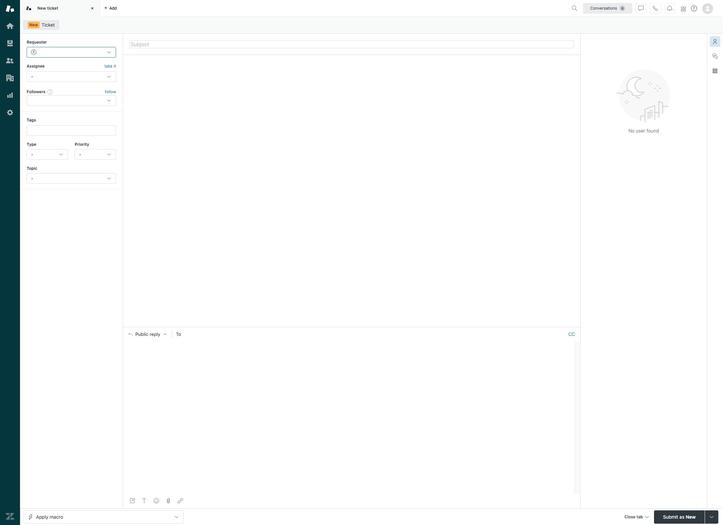 Task type: vqa. For each thing, say whether or not it's contained in the screenshot.
Recently Searched group
no



Task type: locate. For each thing, give the bounding box(es) containing it.
customers image
[[6, 56, 14, 65]]

Subject field
[[129, 40, 574, 48]]

zendesk image
[[6, 513, 14, 522]]

format text image
[[142, 499, 147, 504]]

customer context image
[[713, 39, 718, 44]]

notifications image
[[667, 6, 673, 11]]

button displays agent's chat status as invisible. image
[[639, 6, 644, 11]]

tab
[[20, 0, 100, 17]]

organizations image
[[6, 74, 14, 82]]

get started image
[[6, 22, 14, 30]]

views image
[[6, 39, 14, 48]]

tabs tab list
[[20, 0, 569, 17]]

None field
[[185, 332, 566, 338]]



Task type: describe. For each thing, give the bounding box(es) containing it.
close image
[[89, 5, 96, 12]]

reporting image
[[6, 91, 14, 100]]

add attachment image
[[166, 499, 171, 504]]

get help image
[[691, 5, 697, 11]]

secondary element
[[20, 18, 723, 32]]

zendesk products image
[[681, 7, 686, 11]]

apps image
[[713, 68, 718, 74]]

admin image
[[6, 108, 14, 117]]

add link (cmd k) image
[[178, 499, 183, 504]]

draft mode image
[[130, 499, 135, 504]]

minimize composer image
[[349, 325, 354, 330]]

insert emojis image
[[154, 499, 159, 504]]

info on adding followers image
[[47, 89, 53, 95]]

zendesk support image
[[6, 4, 14, 13]]

main element
[[0, 0, 20, 526]]



